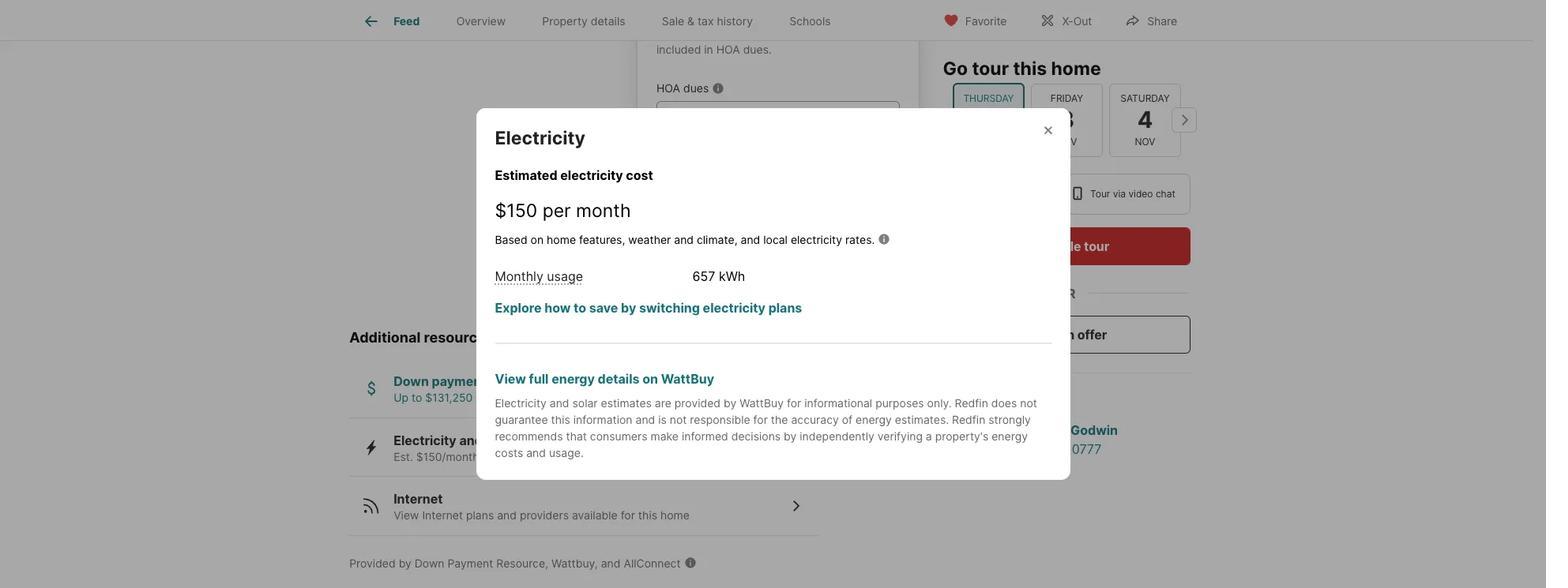 Task type: describe. For each thing, give the bounding box(es) containing it.
estimates
[[601, 397, 652, 410]]

by down the in the bottom of the page
[[784, 430, 797, 443]]

has
[[770, 253, 788, 267]]

tour for go
[[973, 57, 1010, 79]]

$150/month
[[416, 450, 479, 464]]

0 vertical spatial not
[[1020, 397, 1038, 410]]

saturday 4 nov
[[1121, 92, 1170, 147]]

thursday 2
[[964, 92, 1014, 133]]

$131,250
[[425, 391, 473, 405]]

schedule tour button
[[944, 227, 1191, 265]]

average
[[701, 267, 743, 280]]

decisions
[[732, 430, 781, 443]]

accuracy
[[791, 413, 839, 427]]

explore
[[495, 300, 542, 316]]

view full energy details on wattbuy
[[495, 371, 715, 387]]

assistance
[[489, 374, 556, 390]]

estimates.
[[895, 413, 949, 427]]

available for internet
[[572, 509, 618, 523]]

details inside electricity dialog
[[598, 371, 640, 387]]

electricity for electricity
[[495, 127, 586, 150]]

2 horizontal spatial energy
[[992, 430, 1028, 443]]

electricity for electricity and solar est. $150/month
[[394, 433, 457, 449]]

saturday
[[1121, 92, 1170, 104]]

tab list containing feed
[[344, 0, 862, 40]]

0 vertical spatial electricity
[[561, 168, 623, 184]]

rates.
[[846, 233, 875, 246]]

0 vertical spatial internet
[[394, 492, 443, 508]]

quotes
[[757, 281, 797, 294]]

property details
[[542, 14, 626, 28]]

&
[[688, 14, 695, 28]]

1 vertical spatial for
[[754, 413, 768, 427]]

costs
[[495, 446, 523, 460]]

independently
[[800, 430, 875, 443]]

kwh
[[719, 269, 745, 284]]

0 vertical spatial home
[[1052, 57, 1102, 79]]

$582,750/year estimated property tax may be included in hoa dues.
[[657, 26, 898, 56]]

electricity and solar est. $150/month
[[394, 433, 516, 464]]

tour
[[1091, 187, 1111, 199]]

start
[[1027, 326, 1057, 342]]

home inside internet view internet plans and providers available for this home
[[661, 509, 690, 523]]

of inside electricity and solar estimates are provided by wattbuy for informational purposes only. redfin does not guarantee this information and is not responsible for the accuracy of energy estimates. redfin strongly recommends that consumers make informed decisions by independently verifying a property's energy costs and usage.
[[842, 413, 853, 427]]

657 kwh
[[693, 269, 745, 284]]

property's
[[935, 430, 989, 443]]

1 vertical spatial energy
[[856, 413, 892, 427]]

that
[[566, 430, 587, 443]]

hoa inside $582,750/year estimated property tax may be included in hoa dues.
[[717, 43, 740, 56]]

save
[[589, 300, 618, 316]]

1 horizontal spatial electricity
[[703, 300, 766, 316]]

recommends
[[495, 430, 563, 443]]

1 vertical spatial internet
[[422, 509, 463, 523]]

x-out button
[[1027, 4, 1106, 36]]

home inside electricity dialog
[[547, 233, 576, 246]]

monthly usage
[[495, 269, 583, 284]]

the
[[771, 413, 788, 427]]

estimated
[[495, 168, 558, 184]]

informed
[[682, 430, 728, 443]]

by up responsible
[[724, 397, 737, 410]]

your
[[944, 394, 972, 409]]

how
[[545, 300, 571, 316]]

feed
[[394, 14, 420, 28]]

estimated electricity cost
[[495, 168, 653, 184]]

2
[[982, 106, 996, 133]]

1 vertical spatial not
[[670, 413, 687, 427]]

14
[[552, 391, 564, 405]]

policygenius has saved customers an average of $350 per year.
[[701, 253, 896, 280]]

provided
[[675, 397, 721, 410]]

via
[[1114, 187, 1127, 199]]

property details tab
[[524, 2, 644, 40]]

for inside internet view internet plans and providers available for this home
[[621, 509, 635, 523]]

this inside electricity and solar estimates are provided by wattbuy for informational purposes only. redfin does not guarantee this information and is not responsible for the accuracy of energy estimates. redfin strongly recommends that consumers make informed decisions by independently verifying a property's energy costs and usage.
[[551, 413, 570, 427]]

thursday
[[964, 92, 1014, 104]]

history
[[717, 14, 753, 28]]

to inside down payment assistance up to $131,250 available from 14 programs
[[412, 391, 422, 405]]

this inside internet view internet plans and providers available for this home
[[638, 509, 658, 523]]

share button
[[1112, 4, 1191, 36]]

estimated
[[737, 26, 789, 40]]

and left local
[[741, 233, 761, 246]]

schools tab
[[771, 2, 849, 40]]

an inside button
[[1060, 326, 1075, 342]]

monthly
[[495, 269, 544, 284]]

godwin
[[1071, 422, 1119, 438]]

is
[[658, 413, 667, 427]]

lightbulb icon element
[[657, 253, 701, 295]]

$150
[[495, 200, 538, 222]]

0 vertical spatial this
[[1014, 57, 1048, 79]]

est.
[[394, 450, 413, 464]]

and right from
[[550, 397, 569, 410]]

solar for electricity and solar est. $150/month
[[486, 433, 516, 449]]

electricity and solar estimates are provided by wattbuy for informational purposes only. redfin does not guarantee this information and is not responsible for the accuracy of energy estimates. redfin strongly recommends that consumers make informed decisions by independently verifying a property's energy costs and usage.
[[495, 397, 1038, 460]]

allconnect
[[624, 557, 681, 570]]

out
[[1074, 14, 1092, 27]]

$582,750/year
[[657, 26, 734, 40]]

only.
[[927, 397, 952, 410]]

features,
[[579, 233, 625, 246]]

compare
[[839, 267, 889, 280]]

offer
[[1078, 326, 1108, 342]]

policygenius
[[701, 253, 766, 267]]

overview
[[457, 14, 506, 28]]

of inside policygenius has saved customers an average of $350 per year.
[[746, 267, 757, 280]]

guarantee
[[495, 413, 548, 427]]

resource,
[[497, 557, 548, 570]]

electricity for electricity and solar estimates are provided by wattbuy for informational purposes only. redfin does not guarantee this information and is not responsible for the accuracy of energy estimates. redfin strongly recommends that consumers make informed decisions by independently verifying a property's energy costs and usage.
[[495, 397, 547, 410]]

wattbuy,
[[552, 557, 598, 570]]

0 horizontal spatial on
[[531, 233, 544, 246]]

from
[[525, 391, 549, 405]]

657
[[693, 269, 716, 284]]

year.
[[811, 267, 836, 280]]

1 vertical spatial hoa
[[657, 82, 680, 95]]

favorite button
[[930, 4, 1021, 36]]

redfin right only.
[[955, 397, 989, 410]]



Task type: vqa. For each thing, say whether or not it's contained in the screenshot.
Shoshana Godwin link
yes



Task type: locate. For each thing, give the bounding box(es) containing it.
based
[[495, 233, 528, 246]]

2 vertical spatial home
[[661, 509, 690, 523]]

friday
[[1051, 92, 1084, 104]]

1 vertical spatial solar
[[486, 433, 516, 449]]

overview tab
[[438, 2, 524, 40]]

tour via video chat
[[1091, 187, 1176, 199]]

tour
[[973, 57, 1010, 79], [1085, 238, 1110, 254]]

and inside electricity and solar est. $150/month
[[459, 433, 483, 449]]

included
[[657, 43, 701, 56]]

1 vertical spatial to
[[412, 391, 422, 405]]

payment
[[432, 374, 486, 390]]

shoshana godwin (360) 888-0777
[[1007, 422, 1119, 457]]

0 horizontal spatial to
[[412, 391, 422, 405]]

0 horizontal spatial tax
[[698, 14, 714, 28]]

0 horizontal spatial view
[[394, 509, 419, 523]]

home down $150  per month
[[547, 233, 576, 246]]

down payment assistance up to $131,250 available from 14 programs
[[394, 374, 617, 405]]

solar inside electricity and solar est. $150/month
[[486, 433, 516, 449]]

internet
[[394, 492, 443, 508], [422, 509, 463, 523]]

this up the thursday
[[1014, 57, 1048, 79]]

electricity down the insurance
[[703, 300, 766, 316]]

customers
[[825, 253, 880, 267]]

down up up
[[394, 374, 429, 390]]

down left "payment"
[[415, 557, 445, 570]]

0 horizontal spatial an
[[883, 253, 896, 267]]

tax left may
[[840, 26, 856, 40]]

dues.
[[743, 43, 772, 56]]

plans inside internet view internet plans and providers available for this home
[[466, 509, 494, 523]]

1 horizontal spatial solar
[[573, 397, 598, 410]]

tax inside $582,750/year estimated property tax may be included in hoa dues.
[[840, 26, 856, 40]]

informational
[[805, 397, 873, 410]]

2 horizontal spatial for
[[787, 397, 802, 410]]

view inside electricity dialog
[[495, 371, 526, 387]]

your redfin agent
[[944, 394, 1054, 409]]

0 vertical spatial wattbuy
[[661, 371, 715, 387]]

x-out
[[1062, 14, 1092, 27]]

compare insurance quotes
[[701, 267, 889, 294]]

0 horizontal spatial of
[[746, 267, 757, 280]]

nov for 4
[[1135, 135, 1156, 147]]

wattbuy up the in the bottom of the page
[[740, 397, 784, 410]]

0 horizontal spatial tour
[[973, 57, 1010, 79]]

view up 'provided'
[[394, 509, 419, 523]]

usage.
[[549, 446, 584, 460]]

1 horizontal spatial plans
[[769, 300, 802, 316]]

available for assistance
[[476, 391, 522, 405]]

hoa
[[717, 43, 740, 56], [657, 82, 680, 95]]

favorite
[[966, 14, 1007, 27]]

1 nov from the left
[[1057, 135, 1078, 147]]

nov for 3
[[1057, 135, 1078, 147]]

tour right schedule
[[1085, 238, 1110, 254]]

energy down strongly at the right
[[992, 430, 1028, 443]]

start an offer button
[[944, 315, 1191, 353]]

details inside tab
[[591, 14, 626, 28]]

electricity
[[561, 168, 623, 184], [791, 233, 842, 246], [703, 300, 766, 316]]

electricity up estimated
[[495, 127, 586, 150]]

internet down est.
[[394, 492, 443, 508]]

tab list
[[344, 0, 862, 40]]

strongly
[[989, 413, 1031, 427]]

available inside internet view internet plans and providers available for this home
[[572, 509, 618, 523]]

nov inside "friday 3 nov"
[[1057, 135, 1078, 147]]

per inside electricity dialog
[[543, 200, 571, 222]]

schools
[[790, 14, 831, 28]]

0 horizontal spatial nov
[[1057, 135, 1078, 147]]

plans inside electricity dialog
[[769, 300, 802, 316]]

available inside down payment assistance up to $131,250 available from 14 programs
[[476, 391, 522, 405]]

energy down purposes
[[856, 413, 892, 427]]

1 vertical spatial electricity
[[791, 233, 842, 246]]

electricity dialog
[[476, 108, 1070, 480]]

available right providers
[[572, 509, 618, 523]]

0 horizontal spatial wattbuy
[[661, 371, 715, 387]]

1 vertical spatial of
[[842, 413, 853, 427]]

not right does
[[1020, 397, 1038, 410]]

feed link
[[362, 12, 420, 31]]

and left is
[[636, 413, 655, 427]]

provided by down payment resource, wattbuy, and allconnect
[[349, 557, 681, 570]]

and up $150/month
[[459, 433, 483, 449]]

1 horizontal spatial tour
[[1085, 238, 1110, 254]]

0 vertical spatial view
[[495, 371, 526, 387]]

1 vertical spatial tour
[[1085, 238, 1110, 254]]

for up decisions
[[754, 413, 768, 427]]

not right is
[[670, 413, 687, 427]]

1 horizontal spatial on
[[643, 371, 658, 387]]

dues
[[684, 82, 709, 95]]

0 horizontal spatial available
[[476, 391, 522, 405]]

0 vertical spatial electricity
[[495, 127, 586, 150]]

0 horizontal spatial electricity
[[561, 168, 623, 184]]

payment
[[448, 557, 493, 570]]

2 horizontal spatial home
[[1052, 57, 1102, 79]]

sale & tax history
[[662, 14, 753, 28]]

plans down 'quotes' at the top of the page
[[769, 300, 802, 316]]

1 horizontal spatial this
[[638, 509, 658, 523]]

programs
[[567, 391, 617, 405]]

to right "how" on the left bottom of page
[[574, 300, 586, 316]]

tooltip
[[638, 0, 1213, 314]]

0 vertical spatial tour
[[973, 57, 1010, 79]]

0 vertical spatial energy
[[552, 371, 595, 387]]

additional
[[349, 329, 421, 346]]

(360)
[[1007, 441, 1040, 457]]

1 horizontal spatial per
[[791, 267, 808, 280]]

to right up
[[412, 391, 422, 405]]

by right 'provided'
[[399, 557, 412, 570]]

an left offer on the right bottom of the page
[[1060, 326, 1075, 342]]

electricity up est.
[[394, 433, 457, 449]]

nov inside saturday 4 nov
[[1135, 135, 1156, 147]]

1 horizontal spatial to
[[574, 300, 586, 316]]

make
[[651, 430, 679, 443]]

does
[[992, 397, 1017, 410]]

providers
[[520, 509, 569, 523]]

1 horizontal spatial wattbuy
[[740, 397, 784, 410]]

1 horizontal spatial available
[[572, 509, 618, 523]]

be
[[884, 26, 898, 40]]

1 vertical spatial plans
[[466, 509, 494, 523]]

view inside internet view internet plans and providers available for this home
[[394, 509, 419, 523]]

0 horizontal spatial this
[[551, 413, 570, 427]]

electricity inside electricity and solar est. $150/month
[[394, 433, 457, 449]]

or
[[1058, 285, 1076, 301]]

and
[[674, 233, 694, 246], [741, 233, 761, 246], [550, 397, 569, 410], [636, 413, 655, 427], [459, 433, 483, 449], [526, 446, 546, 460], [497, 509, 517, 523], [601, 557, 621, 570]]

and right "wattbuy,"
[[601, 557, 621, 570]]

for up the allconnect
[[621, 509, 635, 523]]

0 vertical spatial per
[[543, 200, 571, 222]]

0 vertical spatial details
[[591, 14, 626, 28]]

0 horizontal spatial not
[[670, 413, 687, 427]]

to
[[574, 300, 586, 316], [412, 391, 422, 405]]

information
[[574, 413, 633, 427]]

up
[[394, 391, 409, 405]]

0 vertical spatial to
[[574, 300, 586, 316]]

details up estimates
[[598, 371, 640, 387]]

compare insurance quotes link
[[701, 267, 889, 294]]

1 vertical spatial on
[[643, 371, 658, 387]]

redfin up 'property's' on the bottom right
[[952, 413, 986, 427]]

redfin
[[975, 394, 1015, 409], [955, 397, 989, 410], [952, 413, 986, 427]]

0 horizontal spatial plans
[[466, 509, 494, 523]]

tour via video chat list box
[[944, 173, 1191, 214]]

2 vertical spatial electricity
[[394, 433, 457, 449]]

1 horizontal spatial nov
[[1135, 135, 1156, 147]]

and left climate,
[[674, 233, 694, 246]]

solar up information
[[573, 397, 598, 410]]

and down recommends
[[526, 446, 546, 460]]

in
[[704, 43, 713, 56]]

2 horizontal spatial electricity
[[791, 233, 842, 246]]

not
[[1020, 397, 1038, 410], [670, 413, 687, 427]]

0 vertical spatial down
[[394, 374, 429, 390]]

tour inside button
[[1085, 238, 1110, 254]]

2 vertical spatial electricity
[[703, 300, 766, 316]]

0 vertical spatial hoa
[[717, 43, 740, 56]]

0 horizontal spatial for
[[621, 509, 635, 523]]

by right save
[[621, 300, 636, 316]]

and inside internet view internet plans and providers available for this home
[[497, 509, 517, 523]]

(360) 888-0777 link
[[1007, 439, 1191, 458]]

0 horizontal spatial solar
[[486, 433, 516, 449]]

month
[[576, 200, 631, 222]]

explore how to save by switching electricity plans
[[495, 300, 802, 316]]

tax inside sale & tax history tab
[[698, 14, 714, 28]]

purposes
[[876, 397, 924, 410]]

sale
[[662, 14, 685, 28]]

go
[[944, 57, 969, 79]]

tax right &
[[698, 14, 714, 28]]

per inside policygenius has saved customers an average of $350 per year.
[[791, 267, 808, 280]]

image of shoshana godwin image
[[944, 420, 1001, 477]]

4
[[1138, 106, 1153, 133]]

details right property at the top of the page
[[591, 14, 626, 28]]

go tour this home
[[944, 57, 1102, 79]]

are
[[655, 397, 672, 410]]

property
[[542, 14, 588, 28]]

x-
[[1062, 14, 1074, 27]]

saved
[[791, 253, 822, 267]]

option
[[944, 173, 1059, 214]]

0 horizontal spatial per
[[543, 200, 571, 222]]

0 vertical spatial plans
[[769, 300, 802, 316]]

1 vertical spatial view
[[394, 509, 419, 523]]

this down 14
[[551, 413, 570, 427]]

weather
[[628, 233, 671, 246]]

tour for schedule
[[1085, 238, 1110, 254]]

for up the in the bottom of the page
[[787, 397, 802, 410]]

tooltip containing $582,750/year estimated property tax may be included in hoa dues.
[[638, 0, 1213, 314]]

view
[[495, 371, 526, 387], [394, 509, 419, 523]]

1 vertical spatial electricity
[[495, 397, 547, 410]]

on up are
[[643, 371, 658, 387]]

solar down guarantee
[[486, 433, 516, 449]]

1 vertical spatial per
[[791, 267, 808, 280]]

tour up the thursday
[[973, 57, 1010, 79]]

0 horizontal spatial energy
[[552, 371, 595, 387]]

None button
[[953, 83, 1025, 157], [1031, 84, 1103, 156], [1110, 84, 1181, 156], [953, 83, 1025, 157], [1031, 84, 1103, 156], [1110, 84, 1181, 156]]

energy up 14
[[552, 371, 595, 387]]

1 vertical spatial available
[[572, 509, 618, 523]]

1 vertical spatial details
[[598, 371, 640, 387]]

0 vertical spatial solar
[[573, 397, 598, 410]]

of
[[746, 267, 757, 280], [842, 413, 853, 427]]

to inside electricity dialog
[[574, 300, 586, 316]]

0 horizontal spatial hoa
[[657, 82, 680, 95]]

schedule tour
[[1024, 238, 1110, 254]]

chat
[[1156, 187, 1176, 199]]

shoshana godwin link
[[1007, 420, 1191, 439]]

and left providers
[[497, 509, 517, 523]]

an up compare
[[883, 253, 896, 267]]

view left full
[[495, 371, 526, 387]]

an
[[883, 253, 896, 267], [1060, 326, 1075, 342]]

per
[[543, 200, 571, 222], [791, 267, 808, 280]]

shoshana
[[1007, 422, 1068, 438]]

1 vertical spatial this
[[551, 413, 570, 427]]

this
[[1014, 57, 1048, 79], [551, 413, 570, 427], [638, 509, 658, 523]]

1 horizontal spatial not
[[1020, 397, 1038, 410]]

electricity up saved on the right
[[791, 233, 842, 246]]

888-
[[1043, 441, 1073, 457]]

usage
[[547, 269, 583, 284]]

solar inside electricity and solar estimates are provided by wattbuy for informational purposes only. redfin does not guarantee this information and is not responsible for the accuracy of energy estimates. redfin strongly recommends that consumers make informed decisions by independently verifying a property's energy costs and usage.
[[573, 397, 598, 410]]

full
[[529, 371, 549, 387]]

on right 'based'
[[531, 233, 544, 246]]

home up friday
[[1052, 57, 1102, 79]]

2 vertical spatial this
[[638, 509, 658, 523]]

2 vertical spatial for
[[621, 509, 635, 523]]

2 vertical spatial energy
[[992, 430, 1028, 443]]

tour via video chat option
[[1059, 173, 1191, 214]]

2 horizontal spatial this
[[1014, 57, 1048, 79]]

home up the allconnect
[[661, 509, 690, 523]]

0 vertical spatial for
[[787, 397, 802, 410]]

1 horizontal spatial home
[[661, 509, 690, 523]]

electricity up guarantee
[[495, 397, 547, 410]]

1 vertical spatial down
[[415, 557, 445, 570]]

nov down the 3 at the top right of page
[[1057, 135, 1078, 147]]

1 vertical spatial wattbuy
[[740, 397, 784, 410]]

electricity up month
[[561, 168, 623, 184]]

consumers
[[590, 430, 648, 443]]

1 vertical spatial an
[[1060, 326, 1075, 342]]

wattbuy inside electricity and solar estimates are provided by wattbuy for informational purposes only. redfin does not guarantee this information and is not responsible for the accuracy of energy estimates. redfin strongly recommends that consumers make informed decisions by independently verifying a property's energy costs and usage.
[[740, 397, 784, 410]]

plans
[[769, 300, 802, 316], [466, 509, 494, 523]]

video
[[1129, 187, 1154, 199]]

internet view internet plans and providers available for this home
[[394, 492, 690, 523]]

0 vertical spatial of
[[746, 267, 757, 280]]

nov down 4
[[1135, 135, 1156, 147]]

internet up "payment"
[[422, 509, 463, 523]]

1 horizontal spatial for
[[754, 413, 768, 427]]

a
[[926, 430, 932, 443]]

share
[[1148, 14, 1178, 27]]

hoa left dues
[[657, 82, 680, 95]]

electricity element
[[495, 108, 604, 150]]

responsible
[[690, 413, 751, 427]]

agent
[[1018, 394, 1054, 409]]

0 vertical spatial on
[[531, 233, 544, 246]]

0 vertical spatial available
[[476, 391, 522, 405]]

1 horizontal spatial an
[[1060, 326, 1075, 342]]

next image
[[1172, 107, 1197, 133]]

electricity inside electricity and solar estimates are provided by wattbuy for informational purposes only. redfin does not guarantee this information and is not responsible for the accuracy of energy estimates. redfin strongly recommends that consumers make informed decisions by independently verifying a property's energy costs and usage.
[[495, 397, 547, 410]]

of down 'informational'
[[842, 413, 853, 427]]

hoa right in
[[717, 43, 740, 56]]

provided
[[349, 557, 396, 570]]

an inside policygenius has saved customers an average of $350 per year.
[[883, 253, 896, 267]]

0 vertical spatial an
[[883, 253, 896, 267]]

3
[[1060, 106, 1075, 133]]

1 horizontal spatial of
[[842, 413, 853, 427]]

1 horizontal spatial tax
[[840, 26, 856, 40]]

wattbuy up provided
[[661, 371, 715, 387]]

solar for electricity and solar estimates are provided by wattbuy for informational purposes only. redfin does not guarantee this information and is not responsible for the accuracy of energy estimates. redfin strongly recommends that consumers make informed decisions by independently verifying a property's energy costs and usage.
[[573, 397, 598, 410]]

0 horizontal spatial home
[[547, 233, 576, 246]]

available down assistance
[[476, 391, 522, 405]]

this up the allconnect
[[638, 509, 658, 523]]

2 nov from the left
[[1135, 135, 1156, 147]]

down inside down payment assistance up to $131,250 available from 14 programs
[[394, 374, 429, 390]]

sale & tax history tab
[[644, 2, 771, 40]]

details
[[591, 14, 626, 28], [598, 371, 640, 387]]

redfin up strongly at the right
[[975, 394, 1015, 409]]

1 horizontal spatial view
[[495, 371, 526, 387]]

1 vertical spatial home
[[547, 233, 576, 246]]

1 horizontal spatial energy
[[856, 413, 892, 427]]

of right kwh on the left top of page
[[746, 267, 757, 280]]

per down estimated electricity cost
[[543, 200, 571, 222]]

1 horizontal spatial hoa
[[717, 43, 740, 56]]

per down saved on the right
[[791, 267, 808, 280]]

plans up "payment"
[[466, 509, 494, 523]]



